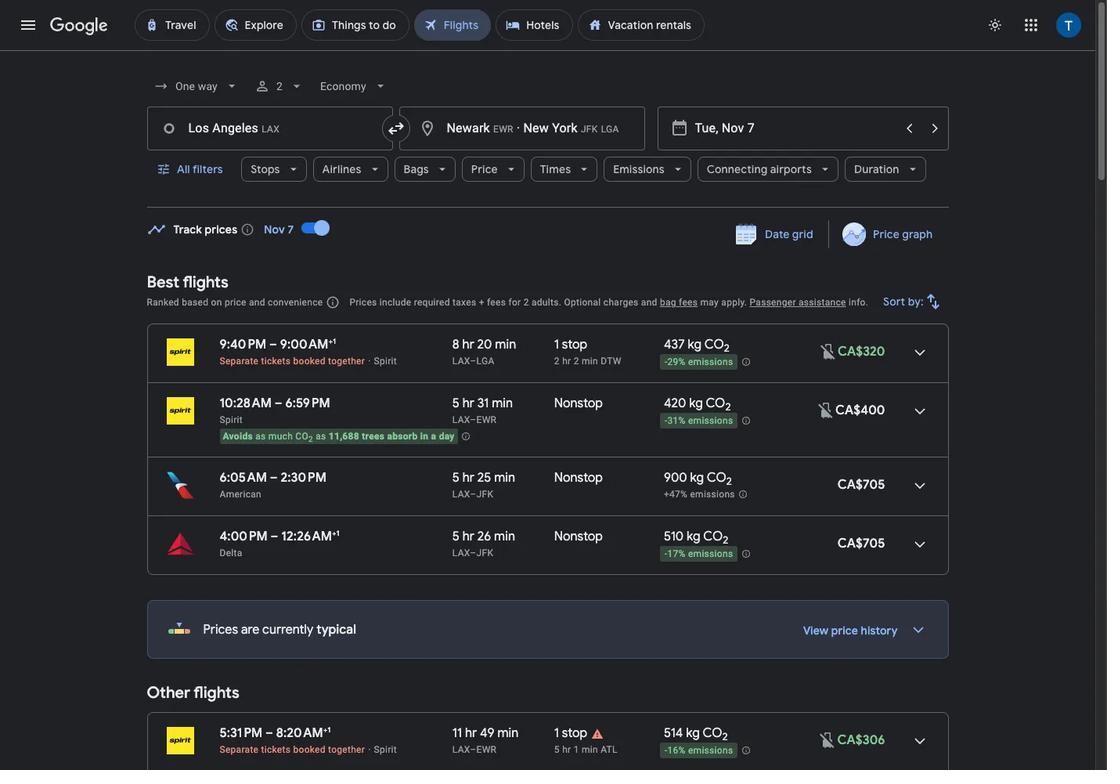 Task type: locate. For each thing, give the bounding box(es) containing it.
ewr down 31
[[477, 414, 497, 425]]

price for price
[[472, 162, 498, 176]]

510
[[664, 529, 684, 545]]

5 hr 25 min lax – jfk
[[453, 470, 516, 500]]

0 vertical spatial together
[[328, 356, 365, 367]]

-16% emissions
[[665, 745, 734, 756]]

2
[[277, 80, 283, 92], [524, 297, 529, 308], [724, 342, 730, 355], [555, 356, 560, 367], [574, 356, 580, 367], [726, 401, 731, 414], [309, 435, 313, 444], [727, 475, 732, 488], [723, 534, 729, 547], [723, 730, 728, 744]]

total duration 5 hr 26 min. element
[[453, 529, 555, 547]]

0 vertical spatial price
[[472, 162, 498, 176]]

newark
[[447, 121, 490, 136]]

0 vertical spatial tickets
[[261, 356, 291, 367]]

jfk inside 5 hr 26 min lax – jfk
[[477, 548, 494, 559]]

flight details. leaves los angeles international airport at 6:05 am on tuesday, november 7 and arrives at john f. kennedy international airport at 2:30 pm on tuesday, november 7. image
[[901, 467, 939, 505]]

- for 510
[[665, 549, 668, 560]]

separate tickets booked together down the "8:20 am"
[[220, 744, 365, 755]]

1 nonstop from the top
[[555, 396, 603, 411]]

kg up -17% emissions
[[687, 529, 701, 545]]

min right 31
[[492, 396, 513, 411]]

filters
[[192, 162, 223, 176]]

connecting airports
[[707, 162, 812, 176]]

0 vertical spatial nonstop
[[555, 396, 603, 411]]

prices include required taxes + fees for 2 adults. optional charges and bag fees may apply. passenger assistance
[[350, 297, 847, 308]]

emissions down 510 kg co 2 in the bottom right of the page
[[689, 549, 734, 560]]

hr left 26
[[463, 529, 475, 545]]

separate tickets booked together. this trip includes tickets from multiple airlines. missed connections may be protected by kiwi.com.. element down the "8:20 am"
[[220, 744, 365, 755]]

8
[[453, 337, 460, 353]]

kg inside 900 kg co 2
[[691, 470, 705, 486]]

1 vertical spatial spirit
[[220, 414, 243, 425]]

main content
[[147, 209, 949, 770]]

layover (1 of 1) is a 2 hr 2 min layover at detroit metropolitan wayne county airport in detroit. element
[[555, 355, 657, 367]]

co inside 420 kg co 2
[[706, 396, 726, 411]]

lax inside 5 hr 25 min lax – jfk
[[453, 489, 470, 500]]

5 left 26
[[453, 529, 460, 545]]

2 705 canadian dollars text field from the top
[[838, 536, 886, 552]]

required
[[414, 297, 450, 308]]

typical
[[317, 622, 357, 638]]

price graph button
[[833, 220, 946, 248]]

min right 25
[[495, 470, 516, 486]]

0 horizontal spatial prices
[[203, 622, 238, 638]]

1 tickets from the top
[[261, 356, 291, 367]]

booked
[[293, 356, 326, 367], [293, 744, 326, 755]]

flights for other flights
[[194, 683, 240, 703]]

all filters
[[177, 162, 223, 176]]

kg up -31% emissions
[[690, 396, 704, 411]]

6:59 pm
[[286, 396, 330, 411]]

and left convenience
[[249, 297, 265, 308]]

price down newark
[[472, 162, 498, 176]]

2 vertical spatial spirit
[[374, 744, 397, 755]]

1 stop flight. element
[[555, 337, 588, 355], [555, 726, 588, 744]]

co up -17% emissions
[[704, 529, 723, 545]]

1 vertical spatial booked
[[293, 744, 326, 755]]

2 separate from the top
[[220, 744, 259, 755]]

26
[[478, 529, 491, 545]]

5 inside 5 hr 26 min lax – jfk
[[453, 529, 460, 545]]

separate for 5:31 pm
[[220, 744, 259, 755]]

kg for 437
[[688, 337, 702, 353]]

2 lax from the top
[[453, 414, 470, 425]]

1 vertical spatial this price for this flight doesn't include overhead bin access. if you need a carry-on bag, use the bags filter to update prices. image
[[817, 401, 836, 420]]

passenger assistance button
[[750, 297, 847, 308]]

25
[[478, 470, 492, 486]]

– inside 5 hr 25 min lax – jfk
[[470, 489, 477, 500]]

price left graph
[[874, 227, 900, 241]]

stop up 5 hr 1 min atl
[[562, 726, 588, 741]]

price inside button
[[874, 227, 900, 241]]

0 vertical spatial flights
[[183, 273, 229, 292]]

co inside avoids as much co 2 as 11,688 trees absorb in a day
[[296, 431, 309, 442]]

0 vertical spatial spirit
[[374, 356, 397, 367]]

1
[[333, 336, 336, 346], [555, 337, 559, 353], [337, 528, 340, 538], [328, 725, 331, 735], [555, 726, 559, 741], [574, 744, 580, 755]]

1 vertical spatial 705 canadian dollars text field
[[838, 536, 886, 552]]

ca$705
[[838, 477, 886, 493], [838, 536, 886, 552]]

kg inside the 437 kg co 2
[[688, 337, 702, 353]]

– up avoids as much co2 as 11688 trees absorb in a day. learn more about this calculation. image
[[470, 414, 477, 425]]

jfk inside 5 hr 25 min lax – jfk
[[477, 489, 494, 500]]

co up -29% emissions at top
[[705, 337, 724, 353]]

separate down 9:40 pm
[[220, 356, 259, 367]]

leaves los angeles international airport at 4:00 pm on tuesday, november 7 and arrives at john f. kennedy international airport at 12:26 am on wednesday, november 8. element
[[220, 528, 340, 545]]

adults.
[[532, 297, 562, 308]]

1 stop flight. element up 5 hr 1 min atl
[[555, 726, 588, 744]]

prices for prices are currently typical
[[203, 622, 238, 638]]

track
[[174, 223, 202, 237]]

separate tickets booked together down 9:00 am
[[220, 356, 365, 367]]

lax down 11
[[453, 744, 470, 755]]

0 vertical spatial separate tickets booked together
[[220, 356, 365, 367]]

0 vertical spatial 1 stop flight. element
[[555, 337, 588, 355]]

emissions down 420 kg co 2
[[689, 415, 734, 426]]

emissions for 510
[[689, 549, 734, 560]]

co up -31% emissions
[[706, 396, 726, 411]]

1 right 12:26 am
[[337, 528, 340, 538]]

nonstop for 5 hr 25 min
[[555, 470, 603, 486]]

- down 510
[[665, 549, 668, 560]]

hr right 11
[[465, 726, 477, 741]]

-29% emissions
[[665, 357, 734, 368]]

and left bag
[[642, 297, 658, 308]]

ewr inside 11 hr 49 min lax – ewr
[[477, 744, 497, 755]]

- down 437
[[665, 357, 668, 368]]

3 nonstop from the top
[[555, 529, 603, 545]]

2 tickets from the top
[[261, 744, 291, 755]]

other flights
[[147, 683, 240, 703]]

hr inside 11 hr 49 min lax – ewr
[[465, 726, 477, 741]]

705 canadian dollars text field for 510
[[838, 536, 886, 552]]

ewr for 49
[[477, 744, 497, 755]]

price right "on"
[[225, 297, 247, 308]]

price right view
[[832, 624, 859, 638]]

– left 6:59 pm text box
[[275, 396, 283, 411]]

1 separate from the top
[[220, 356, 259, 367]]

1 inside the 1 stop 2 hr 2 min dtw
[[555, 337, 559, 353]]

stop up layover (1 of 1) is a 2 hr 2 min layover at detroit metropolitan wayne county airport in detroit. element
[[562, 337, 588, 353]]

2 together from the top
[[328, 744, 365, 755]]

emissions
[[689, 357, 734, 368], [689, 415, 734, 426], [691, 489, 736, 500], [689, 549, 734, 560], [689, 745, 734, 756]]

as
[[256, 431, 266, 442], [316, 431, 326, 442]]

min for 5 hr 31 min
[[492, 396, 513, 411]]

as left 11,688
[[316, 431, 326, 442]]

1 horizontal spatial price
[[874, 227, 900, 241]]

airlines
[[322, 162, 362, 176]]

this price for this flight doesn't include overhead bin access. if you need a carry-on bag, use the bags filter to update prices. image for ca$400
[[817, 401, 836, 420]]

lax inside 11 hr 49 min lax – ewr
[[453, 744, 470, 755]]

ewr for 31
[[477, 414, 497, 425]]

2 stop from the top
[[562, 726, 588, 741]]

2 ca$705 from the top
[[838, 536, 886, 552]]

900 kg co 2
[[664, 470, 732, 488]]

co up -16% emissions
[[703, 726, 723, 741]]

emissions down the 437 kg co 2
[[689, 357, 734, 368]]

0 vertical spatial booked
[[293, 356, 326, 367]]

kg up -29% emissions at top
[[688, 337, 702, 353]]

1 vertical spatial prices
[[203, 622, 238, 638]]

·
[[517, 121, 521, 136]]

2 separate tickets booked together. this trip includes tickets from multiple airlines. missed connections may be protected by kiwi.com.. element from the top
[[220, 744, 365, 755]]

Departure time: 6:05 AM. text field
[[220, 470, 267, 486]]

ca$705 for 510
[[838, 536, 886, 552]]

min inside 5 hr 26 min lax – jfk
[[494, 529, 516, 545]]

3 - from the top
[[665, 549, 668, 560]]

– right 9:40 pm
[[270, 337, 277, 353]]

stop for 1 stop
[[562, 726, 588, 741]]

514 kg co 2
[[664, 726, 728, 744]]

– left arrival time: 2:30 pm. text field on the bottom
[[270, 470, 278, 486]]

1 vertical spatial stop
[[562, 726, 588, 741]]

lax
[[453, 356, 470, 367], [453, 414, 470, 425], [453, 489, 470, 500], [453, 548, 470, 559], [453, 744, 470, 755]]

track prices
[[174, 223, 238, 237]]

+ inside 4:00 pm – 12:26 am + 1
[[332, 528, 337, 538]]

nonstop flight. element for 5 hr 31 min
[[555, 396, 603, 414]]

+ inside 5:31 pm – 8:20 am + 1
[[323, 725, 328, 735]]

1 vertical spatial tickets
[[261, 744, 291, 755]]

co up +47% emissions
[[707, 470, 727, 486]]

7
[[288, 223, 294, 237]]

min inside 5 hr 31 min lax – ewr
[[492, 396, 513, 411]]

lax inside 8 hr 20 min lax – lga
[[453, 356, 470, 367]]

5 left 31
[[453, 396, 460, 411]]

nov 7
[[264, 223, 294, 237]]

tickets down 5:31 pm – 8:20 am + 1
[[261, 744, 291, 755]]

2 separate tickets booked together from the top
[[220, 744, 365, 755]]

+ for 8:20 am
[[323, 725, 328, 735]]

separate tickets booked together. this trip includes tickets from multiple airlines. missed connections may be protected by kiwi.com.. element down 9:00 am
[[220, 356, 365, 367]]

2 - from the top
[[665, 415, 668, 426]]

2 nonstop flight. element from the top
[[555, 470, 603, 488]]

ewr inside 5 hr 31 min lax – ewr
[[477, 414, 497, 425]]

hr for 5 hr 26 min
[[463, 529, 475, 545]]

lax up avoids as much co2 as 11688 trees absorb in a day. learn more about this calculation. image
[[453, 414, 470, 425]]

400 Canadian dollars text field
[[836, 403, 886, 418]]

hr left 25
[[463, 470, 475, 486]]

this price for this flight doesn't include overhead bin access. if you need a carry-on bag, use the bags filter to update prices. image for ca$320
[[819, 342, 838, 361]]

delta
[[220, 548, 243, 559]]

5:31 pm
[[220, 726, 263, 741]]

flight details. leaves los angeles international airport at 10:28 am on tuesday, november 7 and arrives at newark liberty international airport at 6:59 pm on tuesday, november 7. image
[[901, 393, 939, 430]]

prices right learn more about ranking image
[[350, 297, 377, 308]]

1 up 5 hr 1 min atl
[[555, 726, 559, 741]]

1 down adults.
[[555, 337, 559, 353]]

2 ewr from the top
[[477, 744, 497, 755]]

co
[[705, 337, 724, 353], [706, 396, 726, 411], [296, 431, 309, 442], [707, 470, 727, 486], [704, 529, 723, 545], [703, 726, 723, 741]]

separate down '5:31 pm'
[[220, 744, 259, 755]]

1 stop flight. element down optional
[[555, 337, 588, 355]]

1 vertical spatial separate tickets booked together. this trip includes tickets from multiple airlines. missed connections may be protected by kiwi.com.. element
[[220, 744, 365, 755]]

2 inside 510 kg co 2
[[723, 534, 729, 547]]

separate
[[220, 356, 259, 367], [220, 744, 259, 755]]

min right the 20
[[495, 337, 517, 353]]

1 separate tickets booked together. this trip includes tickets from multiple airlines. missed connections may be protected by kiwi.com.. element from the top
[[220, 356, 365, 367]]

1 horizontal spatial price
[[832, 624, 859, 638]]

lax down 8
[[453, 356, 470, 367]]

2 vertical spatial nonstop
[[555, 529, 603, 545]]

0 vertical spatial jfk
[[477, 489, 494, 500]]

8 hr 20 min lax – lga
[[453, 337, 517, 367]]

· new york
[[514, 121, 578, 136]]

min inside 8 hr 20 min lax – lga
[[495, 337, 517, 353]]

0 horizontal spatial as
[[256, 431, 266, 442]]

main content containing best flights
[[147, 209, 949, 770]]

320 Canadian dollars text field
[[838, 344, 886, 360]]

hr
[[463, 337, 475, 353], [563, 356, 572, 367], [463, 396, 475, 411], [463, 470, 475, 486], [463, 529, 475, 545], [465, 726, 477, 741], [563, 744, 572, 755]]

3 lax from the top
[[453, 489, 470, 500]]

kg up -16% emissions
[[687, 726, 700, 741]]

1 right the "8:20 am"
[[328, 725, 331, 735]]

2 inside popup button
[[277, 80, 283, 92]]

emissions down 900 kg co 2
[[691, 489, 736, 500]]

0 horizontal spatial price
[[472, 162, 498, 176]]

nonstop flight. element for 5 hr 25 min
[[555, 470, 603, 488]]

all
[[177, 162, 190, 176]]

and
[[249, 297, 265, 308], [642, 297, 658, 308]]

separate tickets booked together. this trip includes tickets from multiple airlines. missed connections may be protected by kiwi.com.. element for 9:00 am
[[220, 356, 365, 367]]

2 inside 900 kg co 2
[[727, 475, 732, 488]]

other
[[147, 683, 190, 703]]

49
[[480, 726, 495, 741]]

1 vertical spatial 1 stop flight. element
[[555, 726, 588, 744]]

4 lax from the top
[[453, 548, 470, 559]]

1 down 1 stop
[[574, 744, 580, 755]]

lax inside 5 hr 26 min lax – jfk
[[453, 548, 470, 559]]

– right 4:00 pm
[[271, 529, 279, 545]]

fees
[[487, 297, 506, 308], [679, 297, 698, 308]]

– inside 4:00 pm – 12:26 am + 1
[[271, 529, 279, 545]]

total duration 5 hr 25 min. element
[[453, 470, 555, 488]]

1 vertical spatial price
[[874, 227, 900, 241]]

- for 437
[[665, 357, 668, 368]]

0 vertical spatial nonstop flight. element
[[555, 396, 603, 414]]

as left much
[[256, 431, 266, 442]]

ca$320
[[838, 344, 886, 360]]

booked down the "arrival time: 9:00 am on  wednesday, november 8." text field
[[293, 356, 326, 367]]

0 horizontal spatial fees
[[487, 297, 506, 308]]

nonstop flight. element
[[555, 396, 603, 414], [555, 470, 603, 488], [555, 529, 603, 547]]

min right 26
[[494, 529, 516, 545]]

1 separate tickets booked together from the top
[[220, 356, 365, 367]]

dtw
[[601, 356, 622, 367]]

ewr
[[477, 414, 497, 425], [477, 744, 497, 755]]

together for 8:20 am
[[328, 744, 365, 755]]

1 ewr from the top
[[477, 414, 497, 425]]

leaves los angeles international airport at 6:05 am on tuesday, november 7 and arrives at john f. kennedy international airport at 2:30 pm on tuesday, november 7. element
[[220, 470, 327, 486]]

1 horizontal spatial prices
[[350, 297, 377, 308]]

1 vertical spatial jfk
[[477, 548, 494, 559]]

jfk
[[477, 489, 494, 500], [477, 548, 494, 559]]

5 for 5 hr 31 min
[[453, 396, 460, 411]]

0 vertical spatial price
[[225, 297, 247, 308]]

None text field
[[147, 107, 393, 150], [399, 107, 645, 150], [147, 107, 393, 150], [399, 107, 645, 150]]

min left atl
[[582, 744, 599, 755]]

kg inside 420 kg co 2
[[690, 396, 704, 411]]

1 horizontal spatial as
[[316, 431, 326, 442]]

date grid
[[765, 227, 814, 241]]

1 lax from the top
[[453, 356, 470, 367]]

1 nonstop flight. element from the top
[[555, 396, 603, 414]]

5 left 25
[[453, 470, 460, 486]]

9:40 pm – 9:00 am + 1
[[220, 336, 336, 353]]

705 canadian dollars text field left flight details. leaves los angeles international airport at 4:00 pm on tuesday, november 7 and arrives at john f. kennedy international airport at 12:26 am on wednesday, november 8. icon
[[838, 536, 886, 552]]

1 vertical spatial nonstop
[[555, 470, 603, 486]]

705 Canadian dollars text field
[[838, 477, 886, 493], [838, 536, 886, 552]]

co inside the 437 kg co 2
[[705, 337, 724, 353]]

day
[[439, 431, 455, 442]]

Arrival time: 6:59 PM. text field
[[286, 396, 330, 411]]

2 booked from the top
[[293, 744, 326, 755]]

prices for prices include required taxes + fees for 2 adults. optional charges and bag fees may apply. passenger assistance
[[350, 297, 377, 308]]

705 canadian dollars text field for 900
[[838, 477, 886, 493]]

1 inside 5:31 pm – 8:20 am + 1
[[328, 725, 331, 735]]

+ for 9:00 am
[[329, 336, 333, 346]]

prices left are
[[203, 622, 238, 638]]

jfk for 25
[[477, 489, 494, 500]]

flight details. leaves los angeles international airport at 4:00 pm on tuesday, november 7 and arrives at john f. kennedy international airport at 12:26 am on wednesday, november 8. image
[[901, 526, 939, 563]]

1 stop 2 hr 2 min dtw
[[555, 337, 622, 367]]

together down arrival time: 8:20 am on  wednesday, november 8. text box
[[328, 744, 365, 755]]

1 vertical spatial ewr
[[477, 744, 497, 755]]

together down the "arrival time: 9:00 am on  wednesday, november 8." text field
[[328, 356, 365, 367]]

5 inside 5 hr 31 min lax – ewr
[[453, 396, 460, 411]]

3 nonstop flight. element from the top
[[555, 529, 603, 547]]

1 vertical spatial separate tickets booked together
[[220, 744, 365, 755]]

0 vertical spatial separate
[[220, 356, 259, 367]]

– right '5:31 pm'
[[266, 726, 273, 741]]

co inside 514 kg co 2
[[703, 726, 723, 741]]

0 horizontal spatial and
[[249, 297, 265, 308]]

nonstop for 5 hr 26 min
[[555, 529, 603, 545]]

2 button
[[249, 67, 311, 105]]

hr left dtw on the right of page
[[563, 356, 572, 367]]

nonstop
[[555, 396, 603, 411], [555, 470, 603, 486], [555, 529, 603, 545]]

spirit
[[374, 356, 397, 367], [220, 414, 243, 425], [374, 744, 397, 755]]

best flights
[[147, 273, 229, 292]]

hr inside 5 hr 25 min lax – jfk
[[463, 470, 475, 486]]

– down total duration 5 hr 26 min. element
[[470, 548, 477, 559]]

20
[[478, 337, 492, 353]]

16%
[[668, 745, 686, 756]]

5 for 5 hr 26 min
[[453, 529, 460, 545]]

- down 514
[[665, 745, 668, 756]]

lax for 5 hr 25 min
[[453, 489, 470, 500]]

0 vertical spatial ewr
[[477, 414, 497, 425]]

0 vertical spatial separate tickets booked together. this trip includes tickets from multiple airlines. missed connections may be protected by kiwi.com.. element
[[220, 356, 365, 367]]

5 lax from the top
[[453, 744, 470, 755]]

17%
[[668, 549, 686, 560]]

– down total duration 11 hr 49 min. element
[[470, 744, 477, 755]]

kg inside 510 kg co 2
[[687, 529, 701, 545]]

taxes
[[453, 297, 477, 308]]

jfk down 25
[[477, 489, 494, 500]]

co inside 510 kg co 2
[[704, 529, 723, 545]]

1 horizontal spatial and
[[642, 297, 658, 308]]

1 vertical spatial nonstop flight. element
[[555, 470, 603, 488]]

hr left 31
[[463, 396, 475, 411]]

None field
[[147, 72, 245, 100], [314, 72, 395, 100], [147, 72, 245, 100], [314, 72, 395, 100]]

kg up +47% emissions
[[691, 470, 705, 486]]

306 Canadian dollars text field
[[838, 733, 886, 748]]

ewr down 49
[[477, 744, 497, 755]]

kg inside 514 kg co 2
[[687, 726, 700, 741]]

1 together from the top
[[328, 356, 365, 367]]

- down 420
[[665, 415, 668, 426]]

co for 420
[[706, 396, 726, 411]]

min for 5 hr 26 min
[[494, 529, 516, 545]]

separate tickets booked together. this trip includes tickets from multiple airlines. missed connections may be protected by kiwi.com.. element
[[220, 356, 365, 367], [220, 744, 365, 755]]

times button
[[531, 150, 598, 188]]

lax down total duration 5 hr 26 min. element
[[453, 548, 470, 559]]

1 stop from the top
[[562, 337, 588, 353]]

lax inside 5 hr 31 min lax – ewr
[[453, 414, 470, 425]]

ca$306
[[838, 733, 886, 748]]

0 vertical spatial stop
[[562, 337, 588, 353]]

-
[[665, 357, 668, 368], [665, 415, 668, 426], [665, 549, 668, 560], [665, 745, 668, 756]]

nonstop for 5 hr 31 min
[[555, 396, 603, 411]]

1 vertical spatial price
[[832, 624, 859, 638]]

fees right bag
[[679, 297, 698, 308]]

spirit for 8:20 am
[[374, 744, 397, 755]]

1 right 9:00 am
[[333, 336, 336, 346]]

flights up based
[[183, 273, 229, 292]]

2 vertical spatial nonstop flight. element
[[555, 529, 603, 547]]

stop for 1 stop 2 hr 2 min dtw
[[562, 337, 588, 353]]

None search field
[[147, 67, 949, 208]]

emissions for 437
[[689, 357, 734, 368]]

1 - from the top
[[665, 357, 668, 368]]

lax down total duration 5 hr 25 min. element
[[453, 489, 470, 500]]

hr for 5 hr 31 min
[[463, 396, 475, 411]]

stop inside the 1 stop 2 hr 2 min dtw
[[562, 337, 588, 353]]

2 inside the 437 kg co 2
[[724, 342, 730, 355]]

together
[[328, 356, 365, 367], [328, 744, 365, 755]]

min right 49
[[498, 726, 519, 741]]

510 kg co 2
[[664, 529, 729, 547]]

1 jfk from the top
[[477, 489, 494, 500]]

– down 'total duration 8 hr 20 min.' element
[[470, 356, 477, 367]]

emissions down 514 kg co 2
[[689, 745, 734, 756]]

co right much
[[296, 431, 309, 442]]

flights up '5:31 pm'
[[194, 683, 240, 703]]

hr inside 5 hr 26 min lax – jfk
[[463, 529, 475, 545]]

co inside 900 kg co 2
[[707, 470, 727, 486]]

total duration 5 hr 31 min. element
[[453, 396, 555, 414]]

705 canadian dollars text field left flight details. leaves los angeles international airport at 6:05 am on tuesday, november 7 and arrives at john f. kennedy international airport at 2:30 pm on tuesday, november 7. icon
[[838, 477, 886, 493]]

times
[[540, 162, 571, 176]]

2 jfk from the top
[[477, 548, 494, 559]]

ca$705 left flight details. leaves los angeles international airport at 6:05 am on tuesday, november 7 and arrives at john f. kennedy international airport at 2:30 pm on tuesday, november 7. icon
[[838, 477, 886, 493]]

1 horizontal spatial fees
[[679, 297, 698, 308]]

min inside 5 hr 25 min lax – jfk
[[495, 470, 516, 486]]

prices
[[350, 297, 377, 308], [203, 622, 238, 638]]

– down total duration 5 hr 25 min. element
[[470, 489, 477, 500]]

5 inside 5 hr 25 min lax – jfk
[[453, 470, 460, 486]]

2 nonstop from the top
[[555, 470, 603, 486]]

fees left for
[[487, 297, 506, 308]]

1 ca$705 from the top
[[838, 477, 886, 493]]

min for 5 hr 25 min
[[495, 470, 516, 486]]

min for 8 hr 20 min
[[495, 337, 517, 353]]

4 - from the top
[[665, 745, 668, 756]]

0 vertical spatial prices
[[350, 297, 377, 308]]

emissions button
[[604, 150, 692, 188]]

1 vertical spatial flights
[[194, 683, 240, 703]]

0 vertical spatial 705 canadian dollars text field
[[838, 477, 886, 493]]

booked down arrival time: 8:20 am on  wednesday, november 8. text box
[[293, 744, 326, 755]]

min inside 11 hr 49 min lax – ewr
[[498, 726, 519, 741]]

min inside layover (1 of 1) is a 5 hr 1 min overnight layover at hartsfield-jackson atlanta international airport in atlanta. element
[[582, 744, 599, 755]]

this price for this flight doesn't include overhead bin access. if you need a carry-on bag, use the bags filter to update prices. image
[[819, 342, 838, 361], [817, 401, 836, 420]]

+ inside 9:40 pm – 9:00 am + 1
[[329, 336, 333, 346]]

1 vertical spatial ca$705
[[838, 536, 886, 552]]

jfk down 26
[[477, 548, 494, 559]]

tickets down 9:40 pm – 9:00 am + 1
[[261, 356, 291, 367]]

emissions for 420
[[689, 415, 734, 426]]

avoids as much co 2 as 11,688 trees absorb in a day
[[223, 431, 455, 444]]

jfk for 26
[[477, 548, 494, 559]]

1 vertical spatial separate
[[220, 744, 259, 755]]

hr right 8
[[463, 337, 475, 353]]

min left dtw on the right of page
[[582, 356, 599, 367]]

hr inside 8 hr 20 min lax – lga
[[463, 337, 475, 353]]

convenience
[[268, 297, 323, 308]]

view
[[804, 624, 829, 638]]

– inside 5 hr 26 min lax – jfk
[[470, 548, 477, 559]]

- for 420
[[665, 415, 668, 426]]

1 inside 9:40 pm – 9:00 am + 1
[[333, 336, 336, 346]]

hr inside 5 hr 31 min lax – ewr
[[463, 396, 475, 411]]

2 inside 514 kg co 2
[[723, 730, 728, 744]]

–
[[270, 337, 277, 353], [470, 356, 477, 367], [275, 396, 283, 411], [470, 414, 477, 425], [270, 470, 278, 486], [470, 489, 477, 500], [271, 529, 279, 545], [470, 548, 477, 559], [266, 726, 273, 741], [470, 744, 477, 755]]

ca$705 left flight details. leaves los angeles international airport at 4:00 pm on tuesday, november 7 and arrives at john f. kennedy international airport at 12:26 am on wednesday, november 8. icon
[[838, 536, 886, 552]]

0 vertical spatial this price for this flight doesn't include overhead bin access. if you need a carry-on bag, use the bags filter to update prices. image
[[819, 342, 838, 361]]

1 705 canadian dollars text field from the top
[[838, 477, 886, 493]]

stop
[[562, 337, 588, 353], [562, 726, 588, 741]]

1 booked from the top
[[293, 356, 326, 367]]

1 vertical spatial together
[[328, 744, 365, 755]]

0 vertical spatial ca$705
[[838, 477, 886, 493]]

separate tickets booked together for 8:20 am
[[220, 744, 365, 755]]

passenger
[[750, 297, 797, 308]]

2 and from the left
[[642, 297, 658, 308]]

price inside popup button
[[472, 162, 498, 176]]



Task type: vqa. For each thing, say whether or not it's contained in the screenshot.
130 to the bottom
no



Task type: describe. For each thing, give the bounding box(es) containing it.
2:30 pm
[[281, 470, 327, 486]]

kg for 900
[[691, 470, 705, 486]]

– inside 5 hr 31 min lax – ewr
[[470, 414, 477, 425]]

spirit for 9:00 am
[[374, 356, 397, 367]]

- for 514
[[665, 745, 668, 756]]

all filters button
[[147, 150, 235, 188]]

Departure text field
[[695, 107, 896, 150]]

2 1 stop flight. element from the top
[[555, 726, 588, 744]]

charges
[[604, 297, 639, 308]]

– inside 11 hr 49 min lax – ewr
[[470, 744, 477, 755]]

co for 900
[[707, 470, 727, 486]]

Departure time: 10:28 AM. text field
[[220, 396, 272, 411]]

hr for 11 hr 49 min
[[465, 726, 477, 741]]

view price history image
[[900, 611, 937, 649]]

emissions for 514
[[689, 745, 734, 756]]

price graph
[[874, 227, 934, 241]]

graph
[[903, 227, 934, 241]]

change appearance image
[[977, 6, 1015, 44]]

a
[[431, 431, 437, 442]]

2 inside avoids as much co 2 as 11,688 trees absorb in a day
[[309, 435, 313, 444]]

avoids
[[223, 431, 253, 442]]

31%
[[668, 415, 686, 426]]

tickets for 8:20 am
[[261, 744, 291, 755]]

5 hr 31 min lax – ewr
[[453, 396, 513, 425]]

swap origin and destination. image
[[387, 119, 405, 138]]

emissions
[[614, 162, 665, 176]]

Departure time: 4:00 PM. text field
[[220, 529, 268, 545]]

10:28 am
[[220, 396, 272, 411]]

5:31 pm – 8:20 am + 1
[[220, 725, 331, 741]]

may
[[701, 297, 719, 308]]

main menu image
[[19, 16, 38, 34]]

kg for 510
[[687, 529, 701, 545]]

ca$400
[[836, 403, 886, 418]]

total duration 11 hr 49 min. element
[[453, 726, 555, 744]]

learn more about tracked prices image
[[241, 223, 255, 237]]

sort
[[884, 295, 906, 309]]

8:20 am
[[276, 726, 323, 741]]

stops button
[[241, 150, 307, 188]]

stops
[[251, 162, 280, 176]]

american
[[220, 489, 262, 500]]

assistance
[[799, 297, 847, 308]]

this price for this flight doesn't include overhead bin access. if you need a carry-on bag, use the bags filter to update prices. image
[[819, 731, 838, 749]]

nonstop flight. element for 5 hr 26 min
[[555, 529, 603, 547]]

1 inside 4:00 pm – 12:26 am + 1
[[337, 528, 340, 538]]

+ for 12:26 am
[[332, 528, 337, 538]]

11,688
[[329, 431, 360, 442]]

9:00 am
[[280, 337, 329, 353]]

booked for 8:20 am
[[293, 744, 326, 755]]

1 1 stop flight. element from the top
[[555, 337, 588, 355]]

437
[[664, 337, 685, 353]]

Arrival time: 12:26 AM on  Wednesday, November 8. text field
[[282, 528, 340, 545]]

0 horizontal spatial price
[[225, 297, 247, 308]]

11 hr 49 min lax – ewr
[[453, 726, 519, 755]]

bags button
[[395, 150, 456, 188]]

hr down 1 stop
[[563, 744, 572, 755]]

find the best price region
[[147, 209, 949, 261]]

1 inside layover (1 of 1) is a 5 hr 1 min overnight layover at hartsfield-jackson atlanta international airport in atlanta. element
[[574, 744, 580, 755]]

2 as from the left
[[316, 431, 326, 442]]

min inside the 1 stop 2 hr 2 min dtw
[[582, 356, 599, 367]]

connecting airports button
[[698, 150, 839, 188]]

avoids as much co2 as 11688 trees absorb in a day. learn more about this calculation. image
[[461, 432, 471, 441]]

booked for 9:00 am
[[293, 356, 326, 367]]

ranked
[[147, 297, 179, 308]]

learn more about ranking image
[[326, 295, 340, 309]]

new
[[524, 121, 549, 136]]

Arrival time: 8:20 AM on  Wednesday, November 8. text field
[[276, 725, 331, 741]]

31
[[478, 396, 489, 411]]

Arrival time: 2:30 PM. text field
[[281, 470, 327, 486]]

514
[[664, 726, 684, 741]]

6:05 am – 2:30 pm american
[[220, 470, 327, 500]]

separate for 9:40 pm
[[220, 356, 259, 367]]

absorb
[[387, 431, 418, 442]]

2 fees from the left
[[679, 297, 698, 308]]

trees
[[362, 431, 385, 442]]

– inside 5:31 pm – 8:20 am + 1
[[266, 726, 273, 741]]

+47%
[[664, 489, 688, 500]]

sort by: button
[[877, 283, 949, 320]]

history
[[862, 624, 898, 638]]

1 as from the left
[[256, 431, 266, 442]]

co for 510
[[704, 529, 723, 545]]

layover (1 of 1) is a 5 hr 1 min overnight layover at hartsfield-jackson atlanta international airport in atlanta. element
[[555, 744, 657, 756]]

5 hr 26 min lax – jfk
[[453, 529, 516, 559]]

price for price graph
[[874, 227, 900, 241]]

– inside the 6:05 am – 2:30 pm american
[[270, 470, 278, 486]]

kg for 420
[[690, 396, 704, 411]]

-17% emissions
[[665, 549, 734, 560]]

sort by:
[[884, 295, 924, 309]]

6:05 am
[[220, 470, 267, 486]]

york
[[552, 121, 578, 136]]

hr for 8 hr 20 min
[[463, 337, 475, 353]]

co for 514
[[703, 726, 723, 741]]

separate tickets booked together for 9:00 am
[[220, 356, 365, 367]]

2 inside 420 kg co 2
[[726, 401, 731, 414]]

12:26 am
[[282, 529, 332, 545]]

420
[[664, 396, 687, 411]]

leaves los angeles international airport at 5:31 pm on tuesday, november 7 and arrives at newark liberty international airport at 8:20 am on wednesday, november 8. element
[[220, 725, 331, 741]]

kg for 514
[[687, 726, 700, 741]]

spirit inside 10:28 am – 6:59 pm spirit
[[220, 414, 243, 425]]

hr inside the 1 stop 2 hr 2 min dtw
[[563, 356, 572, 367]]

loading results progress bar
[[0, 50, 1096, 53]]

duration
[[855, 162, 900, 176]]

much
[[269, 431, 293, 442]]

– inside 9:40 pm – 9:00 am + 1
[[270, 337, 277, 353]]

atl
[[601, 744, 618, 755]]

– inside 10:28 am – 6:59 pm spirit
[[275, 396, 283, 411]]

lax for 5 hr 31 min
[[453, 414, 470, 425]]

9:40 pm
[[220, 337, 267, 353]]

optional
[[564, 297, 601, 308]]

connecting
[[707, 162, 768, 176]]

Departure time: 5:31 PM. text field
[[220, 726, 263, 741]]

best
[[147, 273, 180, 292]]

5 hr 1 min atl
[[555, 744, 618, 755]]

apply.
[[722, 297, 748, 308]]

include
[[380, 297, 412, 308]]

airlines button
[[313, 150, 388, 188]]

co for 437
[[705, 337, 724, 353]]

price button
[[462, 150, 525, 188]]

1 fees from the left
[[487, 297, 506, 308]]

leaves los angeles international airport at 10:28 am on tuesday, november 7 and arrives at newark liberty international airport at 6:59 pm on tuesday, november 7. element
[[220, 396, 330, 411]]

900
[[664, 470, 688, 486]]

ca$705 for 900
[[838, 477, 886, 493]]

5 for 5 hr 25 min
[[453, 470, 460, 486]]

min for 11 hr 49 min
[[498, 726, 519, 741]]

-31% emissions
[[665, 415, 734, 426]]

hr for 5 hr 25 min
[[463, 470, 475, 486]]

5 down 1 stop
[[555, 744, 560, 755]]

tickets for 9:00 am
[[261, 356, 291, 367]]

lax for 8 hr 20 min
[[453, 356, 470, 367]]

10:28 am – 6:59 pm spirit
[[220, 396, 330, 425]]

by:
[[908, 295, 924, 309]]

– inside 8 hr 20 min lax – lga
[[470, 356, 477, 367]]

are
[[241, 622, 260, 638]]

lax for 5 hr 26 min
[[453, 548, 470, 559]]

based
[[182, 297, 209, 308]]

flight details. leaves los angeles international airport at 9:40 pm on tuesday, november 7 and arrives at laguardia airport at 9:00 am on wednesday, november 8. image
[[901, 334, 939, 371]]

Arrival time: 9:00 AM on  Wednesday, November 8. text field
[[280, 336, 336, 353]]

grid
[[793, 227, 814, 241]]

4:00 pm – 12:26 am + 1
[[220, 528, 340, 545]]

29%
[[668, 357, 686, 368]]

none search field containing newark
[[147, 67, 949, 208]]

lax for 11 hr 49 min
[[453, 744, 470, 755]]

separate tickets booked together. this trip includes tickets from multiple airlines. missed connections may be protected by kiwi.com.. element for 8:20 am
[[220, 744, 365, 755]]

flights for best flights
[[183, 273, 229, 292]]

for
[[509, 297, 521, 308]]

in
[[421, 431, 429, 442]]

flight details. leaves los angeles international airport at 5:31 pm on tuesday, november 7 and arrives at newark liberty international airport at 8:20 am on wednesday, november 8. image
[[901, 722, 939, 760]]

1 and from the left
[[249, 297, 265, 308]]

total duration 8 hr 20 min. element
[[453, 337, 555, 355]]

bags
[[404, 162, 429, 176]]

leaves los angeles international airport at 9:40 pm on tuesday, november 7 and arrives at laguardia airport at 9:00 am on wednesday, november 8. element
[[220, 336, 336, 353]]

together for 9:00 am
[[328, 356, 365, 367]]

duration button
[[845, 150, 927, 188]]

Departure time: 9:40 PM. text field
[[220, 337, 267, 353]]

420 kg co 2
[[664, 396, 731, 414]]

currently
[[263, 622, 314, 638]]

nov
[[264, 223, 285, 237]]



